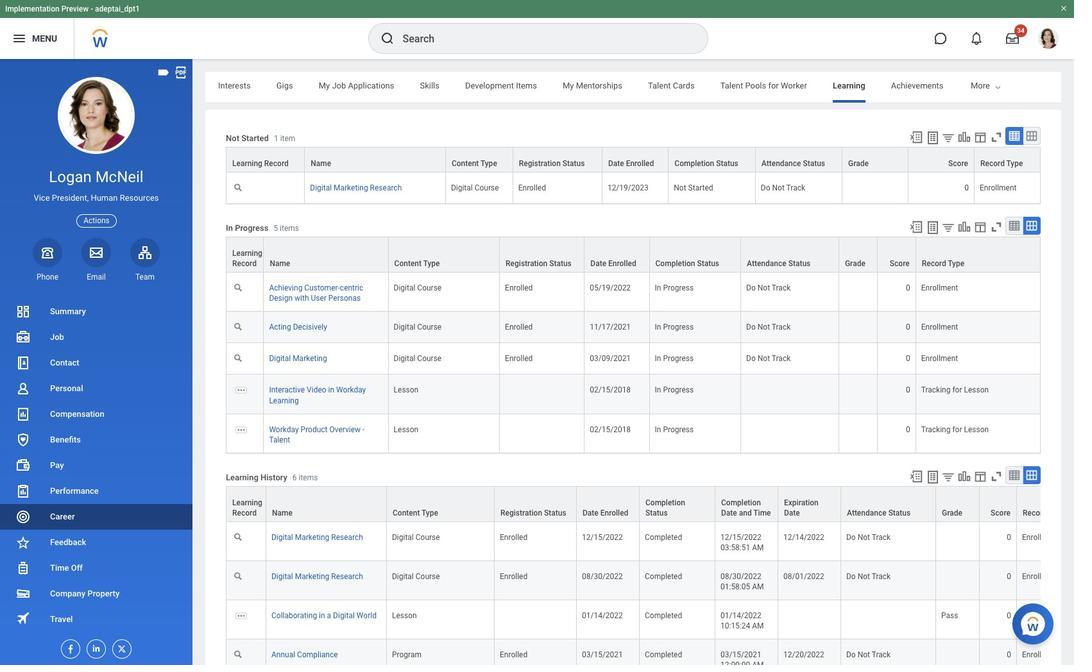 Task type: vqa. For each thing, say whether or not it's contained in the screenshot.


Task type: locate. For each thing, give the bounding box(es) containing it.
enrolled for 03/15/2021
[[500, 651, 528, 660]]

completed element
[[645, 531, 682, 542], [645, 570, 682, 581], [645, 609, 682, 621], [645, 648, 682, 660]]

1 horizontal spatial in
[[328, 386, 334, 395]]

date left and
[[721, 509, 737, 518]]

items right 5
[[280, 224, 299, 233]]

0 vertical spatial record type
[[980, 159, 1023, 168]]

1 vertical spatial grade
[[845, 259, 865, 268]]

learning record inside column header
[[232, 498, 262, 518]]

03/15/2021
[[582, 651, 623, 660], [721, 651, 761, 660]]

email
[[87, 273, 106, 282]]

logan mcneil
[[49, 168, 143, 186]]

view worker - expand/collapse chart image
[[957, 130, 971, 144], [957, 220, 971, 234], [957, 470, 971, 484]]

tracking for lesson for interactive video in workday learning
[[921, 386, 989, 395]]

enrollment element
[[921, 281, 958, 293], [921, 320, 958, 332], [921, 352, 958, 363], [1022, 531, 1059, 542], [1022, 570, 1059, 581], [1022, 648, 1059, 660]]

0 vertical spatial name
[[311, 159, 331, 168]]

5 in progress element from the top
[[655, 423, 694, 434]]

learning record column header
[[226, 486, 266, 522]]

completion for completion status popup button associated with not started
[[675, 159, 714, 168]]

1 vertical spatial score button
[[878, 237, 915, 272]]

learning history 6 items
[[226, 473, 318, 483]]

expand table image
[[1025, 219, 1038, 232], [1025, 469, 1038, 482]]

content type for progress
[[394, 259, 440, 268]]

date enrolled for started
[[608, 159, 654, 168]]

workday
[[336, 386, 366, 395], [269, 425, 299, 434]]

completion for completion status popup button in column header
[[645, 498, 685, 507]]

time inside list
[[50, 563, 69, 573]]

1 horizontal spatial started
[[688, 184, 713, 193]]

1
[[274, 134, 278, 143]]

progress for achieving customer-centric design with user personas
[[663, 284, 694, 293]]

date enrolled
[[608, 159, 654, 168], [590, 259, 636, 268], [583, 509, 628, 518]]

grade button for not started
[[842, 148, 908, 172]]

1 vertical spatial record type
[[922, 259, 964, 268]]

content type inside column header
[[393, 509, 438, 518]]

cell
[[842, 173, 909, 204], [839, 273, 878, 312], [839, 312, 878, 344], [839, 344, 878, 375], [500, 375, 585, 414], [741, 375, 839, 414], [839, 375, 878, 414], [500, 414, 585, 453], [741, 414, 839, 453], [839, 414, 878, 453], [936, 522, 980, 561], [936, 561, 980, 601], [495, 601, 577, 640], [778, 601, 841, 640], [841, 601, 936, 640], [936, 640, 980, 665]]

talent left pools
[[720, 81, 743, 90]]

digital course element for achieving customer-centric design with user personas
[[394, 281, 442, 293]]

completion inside completion date and time
[[721, 498, 761, 507]]

digital marketing research link
[[310, 181, 402, 193], [271, 531, 363, 542], [271, 570, 363, 581]]

4 am from the top
[[752, 661, 764, 665]]

course for achieving customer-centric design with user personas
[[417, 284, 442, 293]]

registration inside column header
[[500, 509, 542, 518]]

export to excel image
[[909, 470, 923, 484]]

2 vertical spatial digital marketing research
[[271, 572, 363, 581]]

am right 01:58:05
[[752, 583, 764, 592]]

click to view/edit grid preferences image
[[973, 130, 987, 144], [973, 470, 987, 484]]

name for started
[[311, 159, 331, 168]]

learning record down 'in progress 5 items'
[[232, 249, 262, 268]]

talent inside workday product overview - talent
[[269, 435, 290, 444]]

2 vertical spatial tracking
[[1022, 612, 1051, 621]]

0 vertical spatial in
[[328, 386, 334, 395]]

interactive
[[269, 386, 305, 395]]

items inside 'in progress 5 items'
[[280, 224, 299, 233]]

and
[[739, 509, 752, 518]]

items
[[280, 224, 299, 233], [299, 474, 318, 483]]

2 vertical spatial score button
[[980, 487, 1016, 522]]

team
[[135, 273, 155, 282]]

am right '12:00:00'
[[752, 661, 764, 665]]

learning record down not started 1 item
[[232, 159, 289, 168]]

02/15/2018
[[590, 386, 631, 395], [590, 425, 631, 434]]

fullscreen image
[[989, 130, 1003, 144], [989, 470, 1003, 484]]

2 completed from the top
[[645, 572, 682, 581]]

1 in progress from the top
[[655, 284, 694, 293]]

learning inside column header
[[232, 498, 262, 507]]

0 vertical spatial 02/15/2018
[[590, 386, 631, 395]]

digital marketing research for 12/19/2023
[[310, 184, 402, 193]]

completion date and time column header
[[715, 486, 778, 522]]

1 12/15/2022 from the left
[[582, 533, 623, 542]]

2 vertical spatial grade button
[[936, 487, 979, 522]]

research
[[370, 184, 402, 193], [331, 533, 363, 542], [331, 572, 363, 581]]

1 vertical spatial export to worksheets image
[[925, 220, 941, 236]]

1 vertical spatial job
[[50, 332, 64, 342]]

date enrolled button for not started
[[602, 148, 668, 172]]

1 vertical spatial registration
[[506, 259, 547, 268]]

job up "contact"
[[50, 332, 64, 342]]

1 vertical spatial -
[[363, 425, 365, 434]]

01:58:05
[[721, 583, 750, 592]]

0 vertical spatial workday
[[336, 386, 366, 395]]

attendance status inside column header
[[847, 509, 911, 518]]

2 12/15/2022 from the left
[[721, 533, 761, 542]]

attendance for in progress
[[747, 259, 786, 268]]

5 in progress from the top
[[655, 425, 694, 434]]

table image for in progress
[[1008, 219, 1021, 232]]

tracking for workday product overview - talent
[[921, 425, 950, 434]]

0 vertical spatial name button
[[305, 148, 445, 172]]

my mentorships
[[563, 81, 622, 90]]

digital marketing research for 12/15/2022
[[271, 533, 363, 542]]

1 expand table image from the top
[[1025, 219, 1038, 232]]

1 vertical spatial digital marketing research
[[271, 533, 363, 542]]

0 vertical spatial expand table image
[[1025, 219, 1038, 232]]

0 vertical spatial tracking for lesson
[[921, 386, 989, 395]]

course
[[475, 184, 499, 193], [417, 284, 442, 293], [417, 323, 442, 332], [417, 354, 442, 363], [416, 533, 440, 542], [416, 572, 440, 581]]

date down 'expiration'
[[784, 509, 800, 518]]

in for digital marketing
[[655, 354, 661, 363]]

achieving customer-centric design with user personas
[[269, 284, 363, 303]]

1 01/14/2022 from the left
[[582, 612, 623, 621]]

content
[[452, 159, 479, 168], [394, 259, 422, 268], [393, 509, 420, 518]]

export to excel image
[[909, 130, 923, 144], [909, 220, 923, 234]]

score for the topmost score popup button
[[948, 159, 968, 168]]

1 vertical spatial table image
[[1008, 219, 1021, 232]]

enrolled element
[[505, 281, 533, 293], [505, 320, 533, 332], [505, 352, 533, 363], [500, 531, 528, 542], [500, 570, 528, 581], [500, 648, 528, 660]]

digital marketing research
[[310, 184, 402, 193], [271, 533, 363, 542], [271, 572, 363, 581]]

workday left product on the left of page
[[269, 425, 299, 434]]

select to filter grid data image down achievements
[[941, 131, 955, 144]]

job left applications
[[332, 81, 346, 90]]

items right 6
[[299, 474, 318, 483]]

registration status column header
[[495, 486, 577, 522]]

row
[[226, 147, 1041, 173], [226, 173, 1041, 204], [226, 237, 1041, 273], [226, 273, 1041, 312], [226, 312, 1041, 344], [226, 344, 1041, 375], [226, 375, 1041, 414], [226, 414, 1041, 453], [226, 486, 1074, 522], [226, 522, 1074, 561], [226, 561, 1074, 601], [226, 601, 1074, 640], [226, 640, 1074, 665]]

2 vertical spatial tracking for lesson element
[[1022, 609, 1074, 621]]

0 vertical spatial export to excel image
[[909, 130, 923, 144]]

items
[[516, 81, 537, 90]]

2 02/15/2018 from the top
[[590, 425, 631, 434]]

0 vertical spatial content
[[452, 159, 479, 168]]

tracking for lesson element for interactive video in workday learning
[[921, 383, 989, 395]]

menu button
[[0, 18, 74, 59]]

record type button
[[975, 148, 1040, 172], [916, 237, 1040, 272], [1017, 487, 1074, 522]]

0 vertical spatial content type button
[[446, 148, 512, 172]]

1 vertical spatial workday
[[269, 425, 299, 434]]

0 vertical spatial grade button
[[842, 148, 908, 172]]

2 vertical spatial table image
[[1008, 469, 1021, 482]]

2 vertical spatial date enrolled
[[583, 509, 628, 518]]

row containing digital marketing
[[226, 344, 1041, 375]]

career link
[[0, 504, 192, 530]]

completed for 12/15/2022
[[645, 533, 682, 542]]

0 vertical spatial learning record button
[[226, 148, 304, 172]]

0 vertical spatial job
[[332, 81, 346, 90]]

12/15/2022 down date enrolled column header at the bottom right of page
[[582, 533, 623, 542]]

3 completed element from the top
[[645, 609, 682, 621]]

08/30/2022 for 08/30/2022
[[582, 572, 623, 581]]

1 vertical spatial content type
[[394, 259, 440, 268]]

phone image
[[38, 245, 56, 260]]

toolbar for history
[[903, 466, 1041, 486]]

annual
[[271, 651, 295, 660]]

12/15/2022 up 03:58:51 at the bottom of the page
[[721, 533, 761, 542]]

completion status for in progress
[[655, 259, 719, 268]]

name button
[[305, 148, 445, 172], [264, 237, 388, 272], [266, 487, 386, 522]]

tracking for lesson element containing tracking for les
[[1022, 609, 1074, 621]]

attendance
[[761, 159, 801, 168], [747, 259, 786, 268], [847, 509, 886, 518]]

lesson for collaborating in a digital world
[[392, 612, 417, 621]]

fullscreen image right select to filter grid data icon
[[989, 470, 1003, 484]]

0 horizontal spatial 12/15/2022
[[582, 533, 623, 542]]

learning record button down not started 1 item
[[226, 148, 304, 172]]

user
[[311, 294, 326, 303]]

customer-
[[304, 284, 340, 293]]

1 vertical spatial name
[[270, 259, 290, 268]]

12/20/2022
[[783, 651, 824, 660]]

record type
[[980, 159, 1023, 168], [922, 259, 964, 268], [1023, 509, 1065, 518]]

table image for not started
[[1008, 130, 1021, 142]]

1 learning record button from the top
[[226, 148, 304, 172]]

digital
[[310, 184, 332, 193], [451, 184, 473, 193], [394, 284, 415, 293], [394, 323, 415, 332], [269, 354, 291, 363], [394, 354, 415, 363], [271, 533, 293, 542], [392, 533, 414, 542], [271, 572, 293, 581], [392, 572, 414, 581], [333, 612, 355, 621]]

0 vertical spatial date enrolled
[[608, 159, 654, 168]]

attendance for not started
[[761, 159, 801, 168]]

0 vertical spatial score column header
[[909, 147, 975, 173]]

0 vertical spatial started
[[241, 134, 269, 143]]

for for tracking for lesson element associated with workday product overview - talent
[[952, 425, 962, 434]]

3 in progress from the top
[[655, 354, 694, 363]]

select to filter grid data image left click to view/edit grid preferences image
[[941, 221, 955, 234]]

tracking
[[921, 386, 950, 395], [921, 425, 950, 434], [1022, 612, 1051, 621]]

completed element for 08/30/2022
[[645, 570, 682, 581]]

2 vertical spatial content type button
[[387, 487, 494, 522]]

5 row from the top
[[226, 312, 1041, 344]]

2 am from the top
[[752, 583, 764, 592]]

01/14/2022 for 01/14/2022
[[582, 612, 623, 621]]

learning right worker
[[833, 81, 865, 90]]

12/15/2022 03:58:51 am
[[721, 533, 764, 552]]

learning inside interactive video in workday learning
[[269, 396, 299, 405]]

digital course element
[[394, 281, 442, 293], [394, 320, 442, 332], [394, 352, 442, 363], [392, 531, 440, 542], [392, 570, 440, 581]]

enrolled for 08/30/2022
[[500, 572, 528, 581]]

6
[[292, 474, 297, 483]]

digital course for digital marketing research
[[451, 184, 499, 193]]

1 vertical spatial tracking
[[921, 425, 950, 434]]

time
[[753, 509, 771, 518], [50, 563, 69, 573]]

toolbar
[[903, 127, 1041, 147], [903, 217, 1041, 237], [903, 466, 1041, 486]]

2 vertical spatial name button
[[266, 487, 386, 522]]

learning record button down learning history 6 items
[[226, 487, 266, 522]]

skills
[[420, 81, 439, 90]]

0 vertical spatial content type
[[452, 159, 497, 168]]

0 horizontal spatial 01/14/2022
[[582, 612, 623, 621]]

08/30/2022 inside 08/30/2022 01:58:05 am
[[721, 572, 761, 581]]

navigation pane region
[[0, 59, 192, 665]]

digital inside collaborating in a digital world link
[[333, 612, 355, 621]]

fullscreen image for not started
[[989, 130, 1003, 144]]

- inside workday product overview - talent
[[363, 425, 365, 434]]

workday right video
[[336, 386, 366, 395]]

2 vertical spatial digital marketing research link
[[271, 570, 363, 581]]

2 03/15/2021 from the left
[[721, 651, 761, 660]]

company property link
[[0, 581, 192, 607]]

in
[[328, 386, 334, 395], [319, 612, 325, 621]]

for
[[768, 81, 779, 90], [952, 386, 962, 395], [952, 425, 962, 434], [1053, 612, 1063, 621]]

learning record for started
[[232, 159, 289, 168]]

4 in progress from the top
[[655, 386, 694, 395]]

1 02/15/2018 from the top
[[590, 386, 631, 395]]

2 in progress element from the top
[[655, 320, 694, 332]]

learning down 'in progress 5 items'
[[232, 249, 262, 258]]

1 row from the top
[[226, 147, 1041, 173]]

my job applications
[[319, 81, 394, 90]]

2 my from the left
[[563, 81, 574, 90]]

03/15/2021 for 03/15/2021
[[582, 651, 623, 660]]

research for 08/30/2022
[[331, 572, 363, 581]]

08/30/2022
[[582, 572, 623, 581], [721, 572, 761, 581]]

1 vertical spatial attendance status button
[[741, 237, 839, 272]]

profile logan mcneil image
[[1038, 28, 1059, 51]]

0 vertical spatial lesson element
[[394, 383, 418, 395]]

8 row from the top
[[226, 414, 1041, 453]]

table image for learning history
[[1008, 469, 1021, 482]]

1 vertical spatial items
[[299, 474, 318, 483]]

3 completed from the top
[[645, 612, 682, 621]]

in progress 5 items
[[226, 224, 299, 233]]

in for workday product overview - talent
[[655, 425, 661, 434]]

view team image
[[137, 245, 153, 260]]

marketing for 12/15/2022
[[295, 533, 329, 542]]

tag image
[[157, 65, 171, 80]]

export to worksheets image
[[925, 130, 941, 146], [925, 220, 941, 236]]

expiration
[[784, 498, 819, 507]]

1 learning record from the top
[[232, 159, 289, 168]]

performance image
[[15, 484, 31, 499]]

2 vertical spatial registration status
[[500, 509, 566, 518]]

2 vertical spatial attendance
[[847, 509, 886, 518]]

click to view/edit grid preferences image left expand table image
[[973, 130, 987, 144]]

in progress element
[[655, 281, 694, 293], [655, 320, 694, 332], [655, 352, 694, 363], [655, 383, 694, 395], [655, 423, 694, 434]]

0 horizontal spatial started
[[241, 134, 269, 143]]

2 learning record button from the top
[[226, 237, 263, 272]]

1 08/30/2022 from the left
[[582, 572, 623, 581]]

03/15/2021 for 03/15/2021 12:00:00 am
[[721, 651, 761, 660]]

1 horizontal spatial workday
[[336, 386, 366, 395]]

tracking for lesson for workday product overview - talent
[[921, 425, 989, 434]]

collaborating in a digital world link
[[271, 609, 377, 621]]

1 am from the top
[[752, 543, 764, 552]]

inbox large image
[[1006, 32, 1019, 45]]

2 tracking for lesson from the top
[[921, 425, 989, 434]]

1 vertical spatial completion status
[[655, 259, 719, 268]]

learning record down learning history 6 items
[[232, 498, 262, 518]]

row containing annual compliance
[[226, 640, 1074, 665]]

2 row from the top
[[226, 173, 1041, 204]]

1 completed element from the top
[[645, 531, 682, 542]]

0 horizontal spatial score column header
[[909, 147, 975, 173]]

registration
[[519, 159, 561, 168], [506, 259, 547, 268], [500, 509, 542, 518]]

1 vertical spatial in
[[319, 612, 325, 621]]

1 vertical spatial select to filter grid data image
[[941, 221, 955, 234]]

1 horizontal spatial -
[[363, 425, 365, 434]]

implementation
[[5, 4, 59, 13]]

2 vertical spatial attendance status button
[[841, 487, 935, 522]]

am inside 01/14/2022 10:15:24 am
[[752, 622, 764, 631]]

1 completed from the top
[[645, 533, 682, 542]]

time right and
[[753, 509, 771, 518]]

team logan mcneil element
[[130, 272, 160, 282]]

view worker - expand/collapse chart image down more
[[957, 130, 971, 144]]

summary image
[[15, 304, 31, 320]]

- right overview
[[363, 425, 365, 434]]

1 vertical spatial tracking for lesson
[[921, 425, 989, 434]]

7 row from the top
[[226, 375, 1041, 414]]

2 vertical spatial content
[[393, 509, 420, 518]]

digital marketing research link for 08/30/2022
[[271, 570, 363, 581]]

2 learning record from the top
[[232, 249, 262, 268]]

1 horizontal spatial job
[[332, 81, 346, 90]]

2 vertical spatial completion status
[[645, 498, 685, 518]]

2 vertical spatial date enrolled button
[[577, 487, 639, 522]]

items inside learning history 6 items
[[299, 474, 318, 483]]

export to worksheets image left click to view/edit grid preferences image
[[925, 220, 941, 236]]

4 completed element from the top
[[645, 648, 682, 660]]

1 vertical spatial completion status button
[[650, 237, 740, 272]]

score for the bottom score popup button
[[991, 509, 1011, 518]]

view worker - expand/collapse chart image for progress
[[957, 220, 971, 234]]

learning record
[[232, 159, 289, 168], [232, 249, 262, 268], [232, 498, 262, 518]]

01/14/2022 inside 01/14/2022 10:15:24 am
[[721, 612, 761, 621]]

job inside list
[[50, 332, 64, 342]]

01/14/2022
[[582, 612, 623, 621], [721, 612, 761, 621]]

progress for digital marketing
[[663, 354, 694, 363]]

4 row from the top
[[226, 273, 1041, 312]]

career
[[50, 512, 75, 522]]

2 vertical spatial registration status button
[[495, 487, 576, 522]]

1 vertical spatial lesson element
[[394, 423, 418, 434]]

mcneil
[[95, 168, 143, 186]]

grade
[[848, 159, 869, 168], [845, 259, 865, 268], [942, 509, 962, 518]]

collaborating
[[271, 612, 317, 621]]

1 horizontal spatial 12/15/2022
[[721, 533, 761, 542]]

view worker - expand/collapse chart image left click to view/edit grid preferences image
[[957, 220, 971, 234]]

contact link
[[0, 350, 192, 376]]

completion status button
[[669, 148, 755, 172], [650, 237, 740, 272], [640, 487, 715, 522]]

my right gigs
[[319, 81, 330, 90]]

program
[[392, 651, 422, 660]]

completed for 03/15/2021
[[645, 651, 682, 660]]

0 horizontal spatial 03/15/2021
[[582, 651, 623, 660]]

content for in progress
[[394, 259, 422, 268]]

1 03/15/2021 from the left
[[582, 651, 623, 660]]

3 learning record button from the top
[[226, 487, 266, 522]]

president,
[[52, 193, 89, 203]]

attendance status button for progress
[[741, 237, 839, 272]]

talent left cards
[[648, 81, 671, 90]]

interactive video in workday learning
[[269, 386, 366, 405]]

talent for talent pools for worker
[[720, 81, 743, 90]]

with
[[295, 294, 309, 303]]

facebook image
[[62, 640, 76, 654]]

1 vertical spatial grade button
[[839, 237, 877, 272]]

in for acting decisively
[[655, 323, 661, 332]]

time left off
[[50, 563, 69, 573]]

lesson for workday product overview - talent
[[394, 425, 418, 434]]

0 vertical spatial digital marketing research link
[[310, 181, 402, 193]]

implementation preview -   adeptai_dpt1
[[5, 4, 140, 13]]

learning down learning history 6 items
[[232, 498, 262, 507]]

list containing summary
[[0, 299, 192, 633]]

03/09/2021
[[590, 354, 631, 363]]

3 am from the top
[[752, 622, 764, 631]]

my for my job applications
[[319, 81, 330, 90]]

expiration date
[[784, 498, 819, 518]]

03/15/2021 inside 03/15/2021 12:00:00 am
[[721, 651, 761, 660]]

in progress element for overview
[[655, 423, 694, 434]]

am inside 12/15/2022 03:58:51 am
[[752, 543, 764, 552]]

date enrolled button
[[602, 148, 668, 172], [585, 237, 649, 272], [577, 487, 639, 522]]

expand table image
[[1025, 130, 1038, 142]]

performance
[[50, 486, 99, 496]]

in progress
[[655, 284, 694, 293], [655, 323, 694, 332], [655, 354, 694, 363], [655, 386, 694, 395], [655, 425, 694, 434]]

am inside 03/15/2021 12:00:00 am
[[752, 661, 764, 665]]

0 vertical spatial click to view/edit grid preferences image
[[973, 130, 987, 144]]

1 vertical spatial name button
[[264, 237, 388, 272]]

2 expand table image from the top
[[1025, 469, 1038, 482]]

linkedin image
[[87, 640, 101, 654]]

status inside attendance status column header
[[888, 509, 911, 518]]

0 vertical spatial tracking for lesson element
[[921, 383, 989, 395]]

tracking for lesson element
[[921, 383, 989, 395], [921, 423, 989, 434], [1022, 609, 1074, 621]]

am right 10:15:24
[[752, 622, 764, 631]]

1 horizontal spatial my
[[563, 81, 574, 90]]

0 vertical spatial items
[[280, 224, 299, 233]]

2 vertical spatial content type
[[393, 509, 438, 518]]

am inside 08/30/2022 01:58:05 am
[[752, 583, 764, 592]]

2 vertical spatial score
[[991, 509, 1011, 518]]

attendance status button inside column header
[[841, 487, 935, 522]]

learning record button down 'in progress 5 items'
[[226, 237, 263, 272]]

0 vertical spatial grade
[[848, 159, 869, 168]]

export to worksheets image
[[925, 470, 941, 485]]

table image
[[1008, 130, 1021, 142], [1008, 219, 1021, 232], [1008, 469, 1021, 482]]

row containing workday product overview - talent
[[226, 414, 1041, 453]]

2 vertical spatial attendance status
[[847, 509, 911, 518]]

3 learning record from the top
[[232, 498, 262, 518]]

completed for 01/14/2022
[[645, 612, 682, 621]]

feedback image
[[15, 535, 31, 550]]

0 horizontal spatial my
[[319, 81, 330, 90]]

08/30/2022 for 08/30/2022 01:58:05 am
[[721, 572, 761, 581]]

0 vertical spatial -
[[91, 4, 93, 13]]

fullscreen image left expand table image
[[989, 130, 1003, 144]]

0 vertical spatial score
[[948, 159, 968, 168]]

score for middle score popup button
[[890, 259, 910, 268]]

toolbar for progress
[[903, 217, 1041, 237]]

export to worksheets image down achievements
[[925, 130, 941, 146]]

select to filter grid data image
[[941, 131, 955, 144], [941, 221, 955, 234]]

0 vertical spatial learning record
[[232, 159, 289, 168]]

completed element for 03/15/2021
[[645, 648, 682, 660]]

0 vertical spatial attendance
[[761, 159, 801, 168]]

attendance status column header
[[841, 486, 936, 522]]

1 vertical spatial content type button
[[389, 237, 499, 272]]

4 in progress element from the top
[[655, 383, 694, 395]]

content for not started
[[452, 159, 479, 168]]

vice president, human resources
[[34, 193, 159, 203]]

0 vertical spatial attendance status
[[761, 159, 825, 168]]

1 horizontal spatial talent
[[648, 81, 671, 90]]

1 vertical spatial tracking for lesson element
[[921, 423, 989, 434]]

items for progress
[[280, 224, 299, 233]]

workday inside interactive video in workday learning
[[336, 386, 366, 395]]

0 horizontal spatial job
[[50, 332, 64, 342]]

1 vertical spatial view worker - expand/collapse chart image
[[957, 220, 971, 234]]

in right video
[[328, 386, 334, 395]]

completed for 08/30/2022
[[645, 572, 682, 581]]

enrolled inside column header
[[600, 509, 628, 518]]

digital course for achieving customer-centric design with user personas
[[394, 284, 442, 293]]

attendance status
[[761, 159, 825, 168], [747, 259, 811, 268], [847, 509, 911, 518]]

in left "a"
[[319, 612, 325, 621]]

record type button for started
[[975, 148, 1040, 172]]

do not track
[[761, 184, 805, 193], [746, 284, 791, 293], [746, 323, 791, 332], [746, 354, 791, 363], [846, 533, 891, 542], [846, 572, 891, 581], [846, 651, 891, 660]]

tab list
[[205, 72, 1074, 103]]

talent up history
[[269, 435, 290, 444]]

12/15/2022 for 12/15/2022
[[582, 533, 623, 542]]

do not track element
[[746, 281, 791, 293], [746, 320, 791, 332], [746, 352, 791, 363], [846, 531, 891, 542], [846, 570, 891, 581], [846, 648, 891, 660]]

1 vertical spatial time
[[50, 563, 69, 573]]

2 01/14/2022 from the left
[[721, 612, 761, 621]]

completion
[[675, 159, 714, 168], [655, 259, 695, 268], [645, 498, 685, 507], [721, 498, 761, 507]]

Search Workday  search field
[[403, 24, 681, 53]]

2 completed element from the top
[[645, 570, 682, 581]]

date inside expiration date
[[784, 509, 800, 518]]

registration status button for progress
[[500, 237, 584, 272]]

do
[[761, 184, 770, 193], [746, 284, 756, 293], [746, 323, 756, 332], [746, 354, 756, 363], [846, 533, 856, 542], [846, 572, 856, 581], [846, 651, 856, 660]]

summary link
[[0, 299, 192, 325]]

13 row from the top
[[226, 640, 1074, 665]]

0 horizontal spatial time
[[50, 563, 69, 573]]

export to excel image for started
[[909, 130, 923, 144]]

menu
[[32, 33, 57, 43]]

0 vertical spatial registration status button
[[513, 148, 602, 172]]

2 vertical spatial record type
[[1023, 509, 1065, 518]]

2 08/30/2022 from the left
[[721, 572, 761, 581]]

progress for acting decisively
[[663, 323, 694, 332]]

- right preview
[[91, 4, 93, 13]]

12/15/2022 inside 12/15/2022 03:58:51 am
[[721, 533, 761, 542]]

9 row from the top
[[226, 486, 1074, 522]]

learning down interactive at the left bottom of page
[[269, 396, 299, 405]]

0 vertical spatial select to filter grid data image
[[941, 131, 955, 144]]

- inside menu banner
[[91, 4, 93, 13]]

date
[[608, 159, 624, 168], [590, 259, 606, 268], [583, 509, 598, 518], [721, 509, 737, 518], [784, 509, 800, 518]]

score column header
[[909, 147, 975, 173], [980, 486, 1017, 522]]

my
[[319, 81, 330, 90], [563, 81, 574, 90]]

click to view/edit grid preferences image right select to filter grid data icon
[[973, 470, 987, 484]]

compensation image
[[15, 407, 31, 422]]

0 vertical spatial export to worksheets image
[[925, 130, 941, 146]]

in inside interactive video in workday learning
[[328, 386, 334, 395]]

0 horizontal spatial workday
[[269, 425, 299, 434]]

list
[[0, 299, 192, 633]]

more
[[971, 81, 990, 90]]

view worker - expand/collapse chart image right select to filter grid data icon
[[957, 470, 971, 484]]

learning record for progress
[[232, 249, 262, 268]]

1 tracking for lesson from the top
[[921, 386, 989, 395]]

product
[[301, 425, 328, 434]]

attendance status for not started
[[761, 159, 825, 168]]

am right 03:58:51 at the bottom of the page
[[752, 543, 764, 552]]

4 completed from the top
[[645, 651, 682, 660]]

12 row from the top
[[226, 601, 1074, 640]]

notifications large image
[[970, 32, 983, 45]]

compensation
[[50, 409, 104, 419]]

0 horizontal spatial talent
[[269, 435, 290, 444]]

-
[[91, 4, 93, 13], [363, 425, 365, 434]]

1 my from the left
[[319, 81, 330, 90]]

6 row from the top
[[226, 344, 1041, 375]]

annual compliance link
[[271, 648, 338, 660]]

contact
[[50, 358, 79, 368]]

2 in progress from the top
[[655, 323, 694, 332]]

1 vertical spatial attendance
[[747, 259, 786, 268]]

select to filter grid data image for started
[[941, 131, 955, 144]]

registration status
[[519, 159, 585, 168], [506, 259, 572, 268], [500, 509, 566, 518]]

tracking for interactive video in workday learning
[[921, 386, 950, 395]]

lesson element
[[394, 383, 418, 395], [394, 423, 418, 434], [392, 609, 417, 621]]

1 vertical spatial fullscreen image
[[989, 470, 1003, 484]]

phone logan mcneil element
[[33, 272, 62, 282]]

1 in progress element from the top
[[655, 281, 694, 293]]

worker
[[781, 81, 807, 90]]

my left 'mentorships' at top right
[[563, 81, 574, 90]]

world
[[357, 612, 377, 621]]

content type button inside content type column header
[[387, 487, 494, 522]]



Task type: describe. For each thing, give the bounding box(es) containing it.
educatio
[[1044, 81, 1074, 90]]

acting decisively link
[[269, 320, 327, 332]]

select to filter grid data image
[[941, 470, 955, 484]]

view printable version (pdf) image
[[174, 65, 188, 80]]

enrolled element for 11/17/2021
[[505, 320, 533, 332]]

date up 12/19/2023
[[608, 159, 624, 168]]

mentorships
[[576, 81, 622, 90]]

history
[[260, 473, 287, 483]]

name inside column header
[[272, 509, 293, 518]]

enrolled for 03/09/2021
[[505, 354, 533, 363]]

course for acting decisively
[[417, 323, 442, 332]]

human
[[91, 193, 118, 203]]

workday inside workday product overview - talent
[[269, 425, 299, 434]]

03:58:51
[[721, 543, 750, 552]]

completion status button inside column header
[[640, 487, 715, 522]]

attendance status button for started
[[756, 148, 842, 172]]

row containing interactive video in workday learning
[[226, 375, 1041, 414]]

email button
[[81, 238, 111, 282]]

toolbar for started
[[903, 127, 1041, 147]]

tab list containing interests
[[205, 72, 1074, 103]]

2 vertical spatial record type button
[[1017, 487, 1074, 522]]

interests
[[218, 81, 251, 90]]

contact image
[[15, 355, 31, 371]]

pay image
[[15, 458, 31, 473]]

content inside column header
[[393, 509, 420, 518]]

decisively
[[293, 323, 327, 332]]

view worker - expand/collapse chart image for history
[[957, 470, 971, 484]]

enrolled for 05/19/2022
[[505, 284, 533, 293]]

date enrolled inside column header
[[583, 509, 628, 518]]

registration status button for started
[[513, 148, 602, 172]]

grade for progress
[[845, 259, 865, 268]]

close environment banner image
[[1060, 4, 1068, 12]]

pay link
[[0, 453, 192, 479]]

lesson element for interactive video in workday learning
[[394, 383, 418, 395]]

select to filter grid data image for progress
[[941, 221, 955, 234]]

status inside registration status column header
[[544, 509, 566, 518]]

03/15/2021 12:00:00 am
[[721, 651, 764, 665]]

registration for started
[[519, 159, 561, 168]]

pay
[[50, 461, 64, 470]]

click to view/edit grid preferences image for history
[[973, 470, 987, 484]]

compliance
[[297, 651, 338, 660]]

completion status button for not started
[[669, 148, 755, 172]]

tracking for lesson element for workday product overview - talent
[[921, 423, 989, 434]]

enrolled element for 12/15/2022
[[500, 531, 528, 542]]

click to view/edit grid preferences image
[[973, 220, 987, 234]]

grade button inside grade 'column header'
[[936, 487, 979, 522]]

am for 12/15/2022
[[752, 543, 764, 552]]

completion date and time
[[721, 498, 771, 518]]

date enrolled column header
[[577, 486, 640, 522]]

enrolled for 12/15/2022
[[500, 533, 528, 542]]

lesson element for collaborating in a digital world
[[392, 609, 417, 621]]

vice
[[34, 193, 50, 203]]

grade button for in progress
[[839, 237, 877, 272]]

date right registration status column header
[[583, 509, 598, 518]]

completion status inside column header
[[645, 498, 685, 518]]

x image
[[113, 640, 127, 654]]

enrolled for 12/19/2023
[[518, 184, 546, 193]]

12/15/2022 for 12/15/2022 03:58:51 am
[[721, 533, 761, 542]]

marketing for 03/09/2021
[[293, 354, 327, 363]]

attendance inside column header
[[847, 509, 886, 518]]

research for 12/15/2022
[[331, 533, 363, 542]]

export to excel image for progress
[[909, 220, 923, 234]]

resources
[[120, 193, 159, 203]]

certifications
[[969, 81, 1019, 90]]

job image
[[15, 330, 31, 345]]

achieving
[[269, 284, 302, 293]]

digital marketing link
[[269, 352, 327, 363]]

completion date and time button
[[715, 487, 778, 522]]

attendance status for in progress
[[747, 259, 811, 268]]

time inside completion date and time
[[753, 509, 771, 518]]

learning down not started 1 item
[[232, 159, 262, 168]]

feedback link
[[0, 530, 192, 556]]

expiration date button
[[778, 487, 840, 522]]

digital marketing research for 08/30/2022
[[271, 572, 363, 581]]

marketing for 08/30/2022
[[295, 572, 329, 581]]

registration status inside column header
[[500, 509, 566, 518]]

gigs
[[276, 81, 293, 90]]

completed element for 12/15/2022
[[645, 531, 682, 542]]

0 vertical spatial score button
[[909, 148, 974, 172]]

registration status button inside column header
[[495, 487, 576, 522]]

date enrolled button for in progress
[[585, 237, 649, 272]]

11/17/2021
[[590, 323, 631, 332]]

digital marketing research link for 12/15/2022
[[271, 531, 363, 542]]

actions button
[[76, 214, 117, 228]]

items for history
[[299, 474, 318, 483]]

02/15/2018 for interactive video in workday learning
[[590, 386, 631, 395]]

completion for completion status popup button related to in progress
[[655, 259, 695, 268]]

personal image
[[15, 381, 31, 396]]

program element
[[392, 648, 422, 660]]

personas
[[328, 294, 361, 303]]

05/19/2022
[[590, 284, 631, 293]]

email logan mcneil element
[[81, 272, 111, 282]]

not started 1 item
[[226, 134, 295, 143]]

not started
[[674, 184, 713, 193]]

progress for interactive video in workday learning
[[663, 386, 694, 395]]

item
[[280, 134, 295, 143]]

name for progress
[[270, 259, 290, 268]]

time off
[[50, 563, 83, 573]]

content type button for not started
[[446, 148, 512, 172]]

3 in progress element from the top
[[655, 352, 694, 363]]

08/30/2022 01:58:05 am
[[721, 572, 764, 592]]

date inside completion date and time
[[721, 509, 737, 518]]

10:15:24
[[721, 622, 750, 631]]

benefits link
[[0, 427, 192, 453]]

12:00:00
[[721, 661, 750, 665]]

date enrolled button inside date enrolled column header
[[577, 487, 639, 522]]

row containing acting decisively
[[226, 312, 1041, 344]]

3 row from the top
[[226, 237, 1041, 273]]

in progress for in
[[655, 386, 694, 395]]

completion for completion date and time popup button
[[721, 498, 761, 507]]

view worker - expand/collapse chart image for started
[[957, 130, 971, 144]]

am for 01/14/2022
[[752, 622, 764, 631]]

row containing achieving customer-centric design with user personas
[[226, 273, 1041, 312]]

tracking for les
[[1022, 612, 1074, 621]]

date up 05/19/2022
[[590, 259, 606, 268]]

annual compliance
[[271, 651, 338, 660]]

1 vertical spatial score column header
[[980, 486, 1017, 522]]

content type column header
[[387, 486, 495, 522]]

am for 03/15/2021
[[752, 661, 764, 665]]

11 row from the top
[[226, 561, 1074, 601]]

01/14/2022 10:15:24 am
[[721, 612, 764, 631]]

fullscreen image
[[989, 220, 1003, 234]]

record inside column header
[[232, 509, 257, 518]]

status inside completion status column header
[[645, 509, 668, 518]]

learning up learning record column header
[[226, 473, 258, 483]]

overview
[[329, 425, 361, 434]]

in progress element for in
[[655, 383, 694, 395]]

in progress element for centric
[[655, 281, 694, 293]]

cards
[[673, 81, 695, 90]]

talent pools for worker
[[720, 81, 807, 90]]

benefits image
[[15, 432, 31, 448]]

01/14/2022 for 01/14/2022 10:15:24 am
[[721, 612, 761, 621]]

learning record button for started
[[226, 148, 304, 172]]

design
[[269, 294, 293, 303]]

grade column header
[[936, 486, 980, 522]]

actions
[[84, 216, 110, 225]]

my for my mentorships
[[563, 81, 574, 90]]

digital marketing research link for 12/19/2023
[[310, 181, 402, 193]]

search image
[[380, 31, 395, 46]]

achieving customer-centric design with user personas link
[[269, 281, 363, 303]]

row containing collaborating in a digital world
[[226, 601, 1074, 640]]

mail image
[[89, 245, 104, 260]]

export to worksheets image for progress
[[925, 220, 941, 236]]

digital course element for digital marketing
[[394, 352, 442, 363]]

les
[[1065, 612, 1074, 621]]

travel
[[50, 615, 73, 624]]

enrolled element for 05/19/2022
[[505, 281, 533, 293]]

travel image
[[15, 611, 31, 627]]

click to view/edit grid preferences image for started
[[973, 130, 987, 144]]

in progress for overview
[[655, 425, 694, 434]]

company
[[50, 589, 85, 599]]

digital course element for acting decisively
[[394, 320, 442, 332]]

name button inside column header
[[266, 487, 386, 522]]

record type for started
[[980, 159, 1023, 168]]

registration status for progress
[[506, 259, 572, 268]]

centric
[[340, 284, 363, 293]]

started for not started
[[688, 184, 713, 193]]

collaborating in a digital world
[[271, 612, 377, 621]]

off
[[71, 563, 83, 573]]

completion status column header
[[640, 486, 715, 522]]

grade inside 'column header'
[[942, 509, 962, 518]]

menu banner
[[0, 0, 1074, 59]]

name button for in progress
[[264, 237, 388, 272]]

digital inside "digital marketing" link
[[269, 354, 291, 363]]

acting
[[269, 323, 291, 332]]

digital course for digital marketing
[[394, 354, 442, 363]]

interactive video in workday learning link
[[269, 383, 366, 405]]

34
[[1017, 27, 1024, 34]]

talent for talent cards
[[648, 81, 671, 90]]

12/19/2023
[[608, 184, 648, 193]]

lesson element for workday product overview - talent
[[394, 423, 418, 434]]

time off link
[[0, 556, 192, 581]]

learning record button inside column header
[[226, 487, 266, 522]]

completion status for not started
[[675, 159, 738, 168]]

pass element
[[941, 609, 958, 621]]

preview
[[61, 4, 89, 13]]

pools
[[745, 81, 766, 90]]

expiration date column header
[[778, 486, 841, 522]]

10 row from the top
[[226, 522, 1074, 561]]

08/01/2022
[[783, 572, 824, 581]]

learning inside tab list
[[833, 81, 865, 90]]

workday product overview - talent link
[[269, 423, 365, 444]]

logan
[[49, 168, 92, 186]]

career image
[[15, 509, 31, 525]]

justify image
[[12, 31, 27, 46]]

adeptai_dpt1
[[95, 4, 140, 13]]

company property image
[[15, 586, 31, 602]]

time off image
[[15, 561, 31, 576]]

name column header
[[266, 486, 387, 522]]

workday product overview - talent
[[269, 425, 365, 444]]

job link
[[0, 325, 192, 350]]

personal link
[[0, 376, 192, 402]]

phone button
[[33, 238, 62, 282]]

type inside column header
[[422, 509, 438, 518]]

progress for workday product overview - talent
[[663, 425, 694, 434]]

enrolled element for 03/09/2021
[[505, 352, 533, 363]]

grade for started
[[848, 159, 869, 168]]

12/14/2022
[[783, 533, 824, 542]]

name button for not started
[[305, 148, 445, 172]]

a
[[327, 612, 331, 621]]

summary
[[50, 307, 86, 316]]

completion status button for in progress
[[650, 237, 740, 272]]



